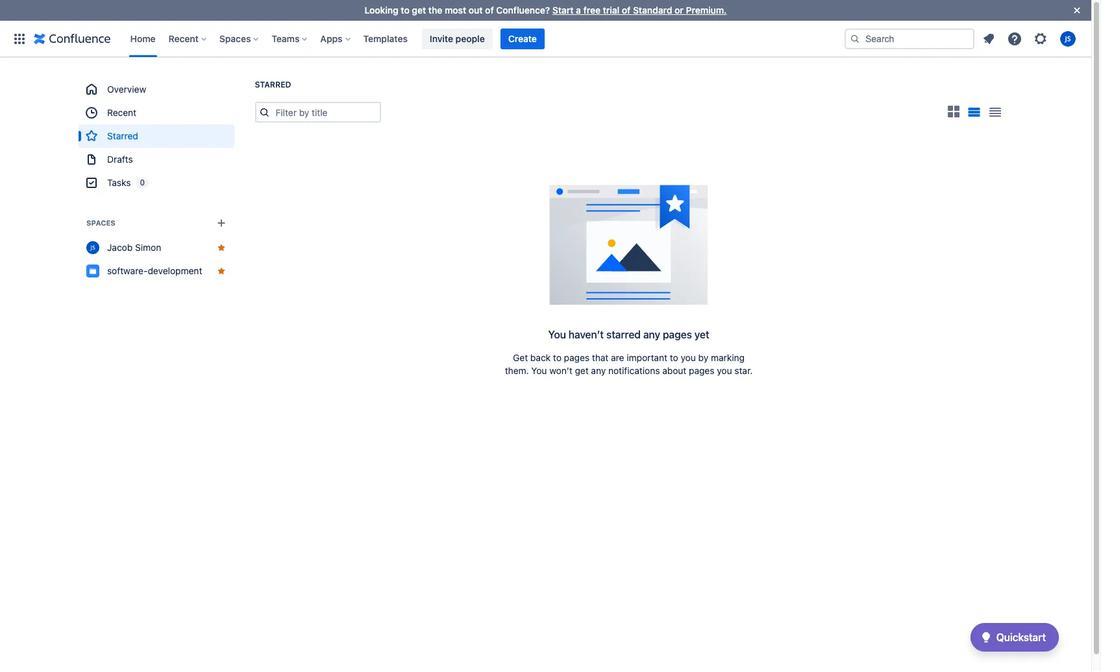 Task type: locate. For each thing, give the bounding box(es) containing it.
1 horizontal spatial of
[[622, 5, 631, 16]]

recent down the 'overview'
[[107, 107, 136, 118]]

jacob
[[107, 242, 132, 253]]

you up back
[[548, 329, 566, 341]]

1 vertical spatial you
[[717, 366, 732, 377]]

to up about
[[670, 353, 678, 364]]

you
[[681, 353, 696, 364], [717, 366, 732, 377]]

1 vertical spatial spaces
[[86, 219, 115, 227]]

to
[[401, 5, 410, 16], [553, 353, 562, 364], [670, 353, 678, 364]]

yet
[[695, 329, 709, 341]]

1 vertical spatial recent
[[107, 107, 136, 118]]

spaces up jacob in the top of the page
[[86, 219, 115, 227]]

looking
[[365, 5, 398, 16]]

drafts
[[107, 154, 133, 165]]

pages left yet
[[663, 329, 692, 341]]

0 horizontal spatial spaces
[[86, 219, 115, 227]]

cards image
[[946, 104, 961, 119]]

unstar this space image
[[216, 243, 226, 253]]

1 vertical spatial you
[[531, 366, 547, 377]]

1 vertical spatial get
[[575, 366, 589, 377]]

drafts link
[[78, 148, 234, 171]]

that
[[592, 353, 609, 364]]

starred
[[255, 80, 291, 90], [107, 130, 138, 142]]

group
[[78, 78, 234, 195]]

or
[[675, 5, 684, 16]]

overview link
[[78, 78, 234, 101]]

you left the by
[[681, 353, 696, 364]]

pages down the by
[[689, 366, 714, 377]]

apps
[[320, 33, 343, 44]]

0 horizontal spatial you
[[681, 353, 696, 364]]

get right won't
[[575, 366, 589, 377]]

starred up drafts
[[107, 130, 138, 142]]

the
[[428, 5, 442, 16]]

0 vertical spatial recent
[[169, 33, 199, 44]]

0 horizontal spatial get
[[412, 5, 426, 16]]

of right trial
[[622, 5, 631, 16]]

simon
[[135, 242, 161, 253]]

quickstart button
[[970, 624, 1059, 652]]

1 horizontal spatial to
[[553, 353, 562, 364]]

any
[[643, 329, 660, 341], [591, 366, 606, 377]]

out
[[469, 5, 483, 16]]

0 vertical spatial get
[[412, 5, 426, 16]]

1 horizontal spatial you
[[548, 329, 566, 341]]

starred link
[[78, 125, 234, 148]]

create a space image
[[213, 216, 229, 231]]

recent
[[169, 33, 199, 44], [107, 107, 136, 118]]

0 vertical spatial any
[[643, 329, 660, 341]]

to up won't
[[553, 353, 562, 364]]

recent right "home"
[[169, 33, 199, 44]]

1 horizontal spatial you
[[717, 366, 732, 377]]

recent link
[[78, 101, 234, 125]]

standard
[[633, 5, 672, 16]]

people
[[456, 33, 485, 44]]

get left the the
[[412, 5, 426, 16]]

appswitcher icon image
[[12, 31, 27, 46]]

1 horizontal spatial recent
[[169, 33, 199, 44]]

starred
[[606, 329, 641, 341]]

1 vertical spatial pages
[[564, 353, 590, 364]]

of right the out
[[485, 5, 494, 16]]

0 horizontal spatial you
[[531, 366, 547, 377]]

list image
[[968, 108, 980, 117]]

haven't
[[569, 329, 604, 341]]

0 vertical spatial pages
[[663, 329, 692, 341]]

0 horizontal spatial any
[[591, 366, 606, 377]]

back
[[530, 353, 551, 364]]

banner
[[0, 20, 1091, 57]]

you haven't starred any pages yet
[[548, 329, 709, 341]]

teams button
[[268, 28, 313, 49]]

check image
[[978, 630, 994, 646]]

pages up won't
[[564, 353, 590, 364]]

0 vertical spatial you
[[681, 353, 696, 364]]

0 horizontal spatial starred
[[107, 130, 138, 142]]

you
[[548, 329, 566, 341], [531, 366, 547, 377]]

get
[[513, 353, 528, 364]]

create
[[508, 33, 537, 44]]

you down marking
[[717, 366, 732, 377]]

premium.
[[686, 5, 727, 16]]

home
[[130, 33, 156, 44]]

your profile and preferences image
[[1060, 31, 1076, 46]]

0 vertical spatial starred
[[255, 80, 291, 90]]

0 horizontal spatial recent
[[107, 107, 136, 118]]

0 vertical spatial spaces
[[219, 33, 251, 44]]

any down that
[[591, 366, 606, 377]]

0 vertical spatial you
[[548, 329, 566, 341]]

about
[[662, 366, 686, 377]]

starred down teams
[[255, 80, 291, 90]]

to right the looking
[[401, 5, 410, 16]]

them.
[[505, 366, 529, 377]]

looking to get the most out of confluence? start a free trial of standard or premium.
[[365, 5, 727, 16]]

0 horizontal spatial of
[[485, 5, 494, 16]]

1 horizontal spatial get
[[575, 366, 589, 377]]

star.
[[735, 366, 753, 377]]

create link
[[500, 28, 545, 49]]

pages
[[663, 329, 692, 341], [564, 353, 590, 364], [689, 366, 714, 377]]

spaces right recent dropdown button
[[219, 33, 251, 44]]

confluence image
[[34, 31, 111, 46], [34, 31, 111, 46]]

1 horizontal spatial spaces
[[219, 33, 251, 44]]

any up important
[[643, 329, 660, 341]]

you down back
[[531, 366, 547, 377]]

of
[[485, 5, 494, 16], [622, 5, 631, 16]]

2 vertical spatial pages
[[689, 366, 714, 377]]

spaces
[[219, 33, 251, 44], [86, 219, 115, 227]]

1 vertical spatial any
[[591, 366, 606, 377]]

get
[[412, 5, 426, 16], [575, 366, 589, 377]]



Task type: describe. For each thing, give the bounding box(es) containing it.
confluence?
[[496, 5, 550, 16]]

are
[[611, 353, 624, 364]]

by
[[698, 353, 708, 364]]

marking
[[711, 353, 745, 364]]

overview
[[107, 84, 146, 95]]

jacob simon link
[[78, 236, 234, 260]]

trial
[[603, 5, 620, 16]]

group containing overview
[[78, 78, 234, 195]]

development
[[147, 266, 202, 277]]

templates link
[[359, 28, 412, 49]]

start
[[552, 5, 574, 16]]

you inside get back to pages that are important to you by marking them.  you won't get any notifications about pages you star.
[[531, 366, 547, 377]]

any inside get back to pages that are important to you by marking them.  you won't get any notifications about pages you star.
[[591, 366, 606, 377]]

quickstart
[[996, 632, 1046, 644]]

apps button
[[316, 28, 356, 49]]

search image
[[850, 33, 860, 44]]

recent inside group
[[107, 107, 136, 118]]

spaces inside popup button
[[219, 33, 251, 44]]

Search field
[[845, 28, 975, 49]]

important
[[627, 353, 667, 364]]

invite
[[430, 33, 453, 44]]

get back to pages that are important to you by marking them.  you won't get any notifications about pages you star.
[[505, 353, 753, 377]]

unstar this space image
[[216, 266, 226, 277]]

banner containing home
[[0, 20, 1091, 57]]

a
[[576, 5, 581, 16]]

1 horizontal spatial any
[[643, 329, 660, 341]]

2 of from the left
[[622, 5, 631, 16]]

software-development
[[107, 266, 202, 277]]

invite people button
[[422, 28, 493, 49]]

1 vertical spatial starred
[[107, 130, 138, 142]]

close image
[[1069, 3, 1085, 18]]

teams
[[272, 33, 300, 44]]

software-
[[107, 266, 147, 277]]

home link
[[126, 28, 159, 49]]

spaces button
[[215, 28, 264, 49]]

recent inside dropdown button
[[169, 33, 199, 44]]

compact list image
[[987, 105, 1003, 120]]

notification icon image
[[981, 31, 997, 46]]

0 horizontal spatial to
[[401, 5, 410, 16]]

notifications
[[608, 366, 660, 377]]

tasks
[[107, 177, 130, 188]]

settings icon image
[[1033, 31, 1049, 46]]

get inside get back to pages that are important to you by marking them.  you won't get any notifications about pages you star.
[[575, 366, 589, 377]]

software-development link
[[78, 260, 234, 283]]

global element
[[8, 20, 845, 57]]

1 horizontal spatial starred
[[255, 80, 291, 90]]

2 horizontal spatial to
[[670, 353, 678, 364]]

invite people
[[430, 33, 485, 44]]

1 of from the left
[[485, 5, 494, 16]]

won't
[[549, 366, 572, 377]]

0
[[140, 178, 144, 188]]

most
[[445, 5, 466, 16]]

jacob simon
[[107, 242, 161, 253]]

templates
[[363, 33, 408, 44]]

start a free trial of standard or premium. link
[[552, 5, 727, 16]]

free
[[583, 5, 601, 16]]

help icon image
[[1007, 31, 1023, 46]]

Filter by title field
[[272, 103, 379, 121]]

recent button
[[165, 28, 212, 49]]



Task type: vqa. For each thing, say whether or not it's contained in the screenshot.
You within the 'Get back to pages that are important to you by marking them.  You won't get any notifications about pages you star.'
yes



